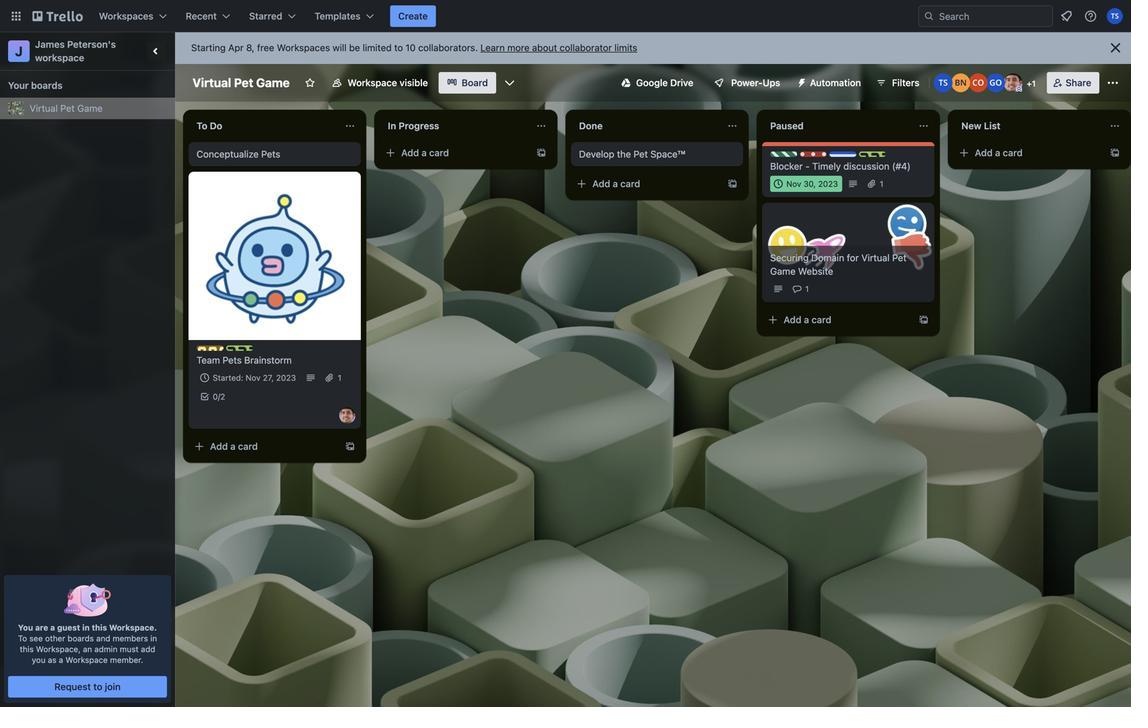 Task type: vqa. For each thing, say whether or not it's contained in the screenshot.
Management
no



Task type: describe. For each thing, give the bounding box(es) containing it.
paused
[[771, 120, 804, 131]]

workspace navigation collapse icon image
[[147, 42, 166, 61]]

team for team pets brainstorm
[[197, 355, 220, 366]]

create from template… image for done
[[728, 179, 738, 189]]

add a card for done
[[593, 178, 641, 189]]

new
[[962, 120, 982, 131]]

progress
[[399, 120, 439, 131]]

add a card button down in progress text field at the left top of page
[[380, 142, 528, 164]]

1 right this member is an admin of this board. icon
[[1033, 79, 1036, 88]]

0
[[213, 392, 218, 401]]

0 horizontal spatial boards
[[31, 80, 63, 91]]

goal
[[784, 152, 802, 162]]

pets for team
[[223, 355, 242, 366]]

create from template… image
[[1110, 148, 1121, 158]]

+ 1
[[1027, 79, 1036, 88]]

templates button
[[307, 5, 382, 27]]

1 vertical spatial this
[[20, 645, 34, 654]]

admin
[[94, 645, 118, 654]]

are
[[35, 623, 48, 633]]

collaborators.
[[418, 42, 478, 53]]

guest
[[57, 623, 80, 633]]

open information menu image
[[1085, 9, 1098, 23]]

pet inside securing domain for virtual pet game website
[[893, 252, 907, 263]]

james peterson's workspace
[[35, 39, 118, 63]]

automation
[[810, 77, 862, 88]]

2023 inside 'nov 30, 2023' option
[[819, 179, 839, 189]]

create from template… image for paused
[[919, 315, 930, 325]]

color: blue, title: "fyi" element
[[830, 152, 857, 162]]

starred button
[[241, 5, 304, 27]]

request
[[54, 681, 91, 692]]

task
[[263, 346, 281, 356]]

to inside text box
[[197, 120, 208, 131]]

google drive button
[[614, 72, 702, 94]]

2
[[220, 392, 225, 401]]

started:
[[213, 373, 243, 383]]

share
[[1066, 77, 1092, 88]]

add a card button for to do
[[189, 436, 337, 457]]

1 horizontal spatial james peterson (jamespeterson93) image
[[1004, 73, 1023, 92]]

color: bold lime, title: none image
[[860, 152, 886, 157]]

1 horizontal spatial to
[[394, 42, 403, 53]]

add a card button for done
[[571, 173, 719, 195]]

free
[[257, 42, 274, 53]]

blocker for blocker fyi
[[814, 152, 843, 162]]

see
[[29, 634, 43, 643]]

pets for conceptualize
[[261, 149, 280, 160]]

domain
[[812, 252, 845, 263]]

you are a guest in this workspace. to see other boards and members in this workspace, an admin must add you as a workspace member.
[[18, 623, 157, 665]]

1 down website
[[806, 284, 809, 294]]

color: bold lime, title: "team task" element
[[226, 346, 281, 356]]

develop the pet space™️
[[579, 149, 686, 160]]

conceptualize
[[197, 149, 259, 160]]

Search field
[[935, 6, 1053, 26]]

1 horizontal spatial in
[[150, 634, 157, 643]]

an
[[83, 645, 92, 654]]

8,
[[246, 42, 255, 53]]

power-ups button
[[705, 72, 789, 94]]

be
[[349, 42, 360, 53]]

about
[[532, 42, 557, 53]]

google drive icon image
[[622, 78, 631, 88]]

collaborator
[[560, 42, 612, 53]]

customize views image
[[503, 76, 517, 90]]

ben nelson (bennelson96) image
[[952, 73, 971, 92]]

blocker - timely discussion (#4) link
[[771, 160, 927, 173]]

limited
[[363, 42, 392, 53]]

team task
[[240, 346, 281, 356]]

j
[[15, 43, 23, 59]]

New List text field
[[954, 115, 1105, 137]]

limits
[[615, 42, 638, 53]]

1 vertical spatial virtual pet game
[[30, 103, 103, 114]]

1 vertical spatial 2023
[[276, 373, 296, 383]]

blocker for blocker - timely discussion (#4)
[[771, 161, 803, 172]]

you
[[32, 655, 46, 665]]

add a card for to do
[[210, 441, 258, 452]]

power-ups
[[732, 77, 781, 88]]

fyi
[[843, 152, 856, 162]]

space™️
[[651, 149, 686, 160]]

1 vertical spatial virtual
[[30, 103, 58, 114]]

your boards
[[8, 80, 63, 91]]

30,
[[804, 179, 816, 189]]

you
[[18, 623, 33, 633]]

your
[[8, 80, 29, 91]]

In Progress text field
[[380, 115, 531, 137]]

nov 30, 2023
[[787, 179, 839, 189]]

0 horizontal spatial nov
[[246, 373, 261, 383]]

card for done
[[621, 178, 641, 189]]

learn more about collaborator limits link
[[481, 42, 638, 53]]

ups
[[763, 77, 781, 88]]

securing domain for virtual pet game website link
[[771, 251, 927, 278]]

tara schultz (taraschultz7) image
[[934, 73, 953, 92]]

learn
[[481, 42, 505, 53]]

workspaces inside dropdown button
[[99, 10, 153, 22]]

add a card down list
[[975, 147, 1023, 158]]

timely
[[813, 161, 841, 172]]

to do
[[197, 120, 222, 131]]

do
[[210, 120, 222, 131]]

starred
[[249, 10, 282, 22]]

will
[[333, 42, 347, 53]]

add for to do
[[210, 441, 228, 452]]

add a card down the 'progress'
[[401, 147, 449, 158]]

1 down team pets brainstorm link
[[338, 373, 342, 383]]

for
[[847, 252, 859, 263]]

workspace visible
[[348, 77, 428, 88]]

(#4)
[[892, 161, 911, 172]]

discussion
[[844, 161, 890, 172]]

starting apr 8, free workspaces will be limited to 10 collaborators. learn more about collaborator limits
[[191, 42, 638, 53]]

pet down the your boards with 1 items element
[[60, 103, 75, 114]]

game inside text box
[[256, 75, 290, 90]]

as
[[48, 655, 57, 665]]

workspace
[[35, 52, 84, 63]]



Task type: locate. For each thing, give the bounding box(es) containing it.
sm image
[[792, 72, 810, 91]]

create button
[[390, 5, 436, 27]]

1 vertical spatial boards
[[68, 634, 94, 643]]

1 vertical spatial to
[[93, 681, 102, 692]]

create from template… image for to do
[[345, 441, 356, 452]]

1 vertical spatial to
[[18, 634, 27, 643]]

the
[[617, 149, 631, 160]]

Board name text field
[[186, 72, 297, 94]]

filters
[[893, 77, 920, 88]]

blocker fyi
[[814, 152, 856, 162]]

in progress
[[388, 120, 439, 131]]

Paused text field
[[763, 115, 913, 137]]

board link
[[439, 72, 496, 94]]

0 vertical spatial to
[[394, 42, 403, 53]]

0 vertical spatial virtual pet game
[[193, 75, 290, 90]]

workspaces button
[[91, 5, 175, 27]]

+
[[1027, 79, 1033, 88]]

2 vertical spatial game
[[771, 266, 796, 277]]

add down website
[[784, 314, 802, 325]]

new list
[[962, 120, 1001, 131]]

to
[[394, 42, 403, 53], [93, 681, 102, 692]]

brainstorm
[[244, 355, 292, 366]]

search image
[[924, 11, 935, 22]]

add a card down 2
[[210, 441, 258, 452]]

star or unstar board image
[[305, 77, 315, 88]]

switch to… image
[[9, 9, 23, 23]]

to
[[197, 120, 208, 131], [18, 634, 27, 643]]

virtual down starting
[[193, 75, 231, 90]]

gary orlando (garyorlando) image
[[987, 73, 1006, 92]]

starting
[[191, 42, 226, 53]]

0 vertical spatial in
[[82, 623, 90, 633]]

game down securing
[[771, 266, 796, 277]]

workspaces up peterson's
[[99, 10, 153, 22]]

add a card button down new list text field
[[954, 142, 1102, 164]]

pet down 8,
[[234, 75, 253, 90]]

automation button
[[792, 72, 870, 94]]

nov inside option
[[787, 179, 802, 189]]

To Do text field
[[189, 115, 340, 137]]

templates
[[315, 10, 361, 22]]

in right guest
[[82, 623, 90, 633]]

add a card down the
[[593, 178, 641, 189]]

to left do
[[197, 120, 208, 131]]

team pets brainstorm link
[[197, 354, 353, 367]]

0 vertical spatial boards
[[31, 80, 63, 91]]

/
[[218, 392, 220, 401]]

google drive
[[636, 77, 694, 88]]

filters button
[[872, 72, 924, 94]]

members
[[113, 634, 148, 643]]

pet down laugh "image"
[[893, 252, 907, 263]]

2 vertical spatial virtual
[[862, 252, 890, 263]]

1 horizontal spatial blocker
[[814, 152, 843, 162]]

1 horizontal spatial pets
[[261, 149, 280, 160]]

team left task
[[240, 346, 261, 356]]

2023 right 27,
[[276, 373, 296, 383]]

blocker inside "link"
[[771, 161, 803, 172]]

0 vertical spatial workspaces
[[99, 10, 153, 22]]

christina overa (christinaovera) image
[[969, 73, 988, 92]]

add a card button down the develop the pet space™️ link
[[571, 173, 719, 195]]

team pets brainstorm
[[197, 355, 292, 366]]

0 horizontal spatial to
[[18, 634, 27, 643]]

started: nov 27, 2023
[[213, 373, 296, 383]]

1 vertical spatial pets
[[223, 355, 242, 366]]

securing
[[771, 252, 809, 263]]

1
[[1033, 79, 1036, 88], [880, 179, 884, 189], [806, 284, 809, 294], [338, 373, 342, 383]]

Done text field
[[571, 115, 722, 137]]

a
[[422, 147, 427, 158], [996, 147, 1001, 158], [613, 178, 618, 189], [804, 314, 810, 325], [230, 441, 236, 452], [50, 623, 55, 633], [59, 655, 63, 665]]

virtual down your boards
[[30, 103, 58, 114]]

card
[[429, 147, 449, 158], [1003, 147, 1023, 158], [621, 178, 641, 189], [812, 314, 832, 325], [238, 441, 258, 452]]

0 vertical spatial james peterson (jamespeterson93) image
[[1004, 73, 1023, 92]]

laugh image
[[883, 200, 931, 248]]

game down the your boards with 1 items element
[[77, 103, 103, 114]]

add
[[141, 645, 155, 654]]

team for team task
[[240, 346, 261, 356]]

in
[[82, 623, 90, 633], [150, 634, 157, 643]]

primary element
[[0, 0, 1132, 32]]

0 vertical spatial to
[[197, 120, 208, 131]]

visible
[[400, 77, 428, 88]]

create
[[398, 10, 428, 22]]

nov left 30,
[[787, 179, 802, 189]]

blocker
[[814, 152, 843, 162], [771, 161, 803, 172]]

1 down discussion
[[880, 179, 884, 189]]

add down in progress
[[401, 147, 419, 158]]

workspace.
[[109, 623, 157, 633]]

blocker - timely discussion (#4)
[[771, 161, 911, 172]]

1 vertical spatial workspaces
[[277, 42, 330, 53]]

join
[[105, 681, 121, 692]]

team
[[240, 346, 261, 356], [197, 355, 220, 366]]

to down "you"
[[18, 634, 27, 643]]

0 horizontal spatial virtual
[[30, 103, 58, 114]]

tara schultz (taraschultz7) image
[[1107, 8, 1124, 24]]

2023 down timely
[[819, 179, 839, 189]]

2023
[[819, 179, 839, 189], [276, 373, 296, 383]]

virtual inside securing domain for virtual pet game website
[[862, 252, 890, 263]]

0 vertical spatial workspace
[[348, 77, 397, 88]]

pet inside text box
[[234, 75, 253, 90]]

0 horizontal spatial this
[[20, 645, 34, 654]]

drive
[[671, 77, 694, 88]]

add for done
[[593, 178, 611, 189]]

request to join button
[[8, 676, 167, 698]]

0 vertical spatial game
[[256, 75, 290, 90]]

this up and
[[92, 623, 107, 633]]

virtual pet game down apr
[[193, 75, 290, 90]]

1 vertical spatial game
[[77, 103, 103, 114]]

add a card button for paused
[[763, 309, 911, 331]]

add down "0 / 2"
[[210, 441, 228, 452]]

virtual pet game link
[[30, 102, 167, 115]]

must
[[120, 645, 139, 654]]

1 vertical spatial nov
[[246, 373, 261, 383]]

workspace visible button
[[324, 72, 436, 94]]

boards
[[31, 80, 63, 91], [68, 634, 94, 643]]

1 horizontal spatial this
[[92, 623, 107, 633]]

nov
[[787, 179, 802, 189], [246, 373, 261, 383]]

1 horizontal spatial team
[[240, 346, 261, 356]]

this member is an admin of this board. image
[[1016, 86, 1022, 92]]

workspace
[[348, 77, 397, 88], [66, 655, 108, 665]]

workspace inside button
[[348, 77, 397, 88]]

2 horizontal spatial virtual
[[862, 252, 890, 263]]

1 horizontal spatial virtual
[[193, 75, 231, 90]]

to left 10
[[394, 42, 403, 53]]

virtual pet game down the your boards with 1 items element
[[30, 103, 103, 114]]

share button
[[1047, 72, 1100, 94]]

virtual
[[193, 75, 231, 90], [30, 103, 58, 114], [862, 252, 890, 263]]

create from template… image
[[536, 148, 547, 158], [728, 179, 738, 189], [919, 315, 930, 325], [345, 441, 356, 452]]

to inside you are a guest in this workspace. to see other boards and members in this workspace, an admin must add you as a workspace member.
[[18, 634, 27, 643]]

add
[[401, 147, 419, 158], [975, 147, 993, 158], [593, 178, 611, 189], [784, 314, 802, 325], [210, 441, 228, 452]]

0 horizontal spatial virtual pet game
[[30, 103, 103, 114]]

0 horizontal spatial workspace
[[66, 655, 108, 665]]

1 horizontal spatial virtual pet game
[[193, 75, 290, 90]]

0 notifications image
[[1059, 8, 1075, 24]]

1 vertical spatial workspace
[[66, 655, 108, 665]]

0 vertical spatial 2023
[[819, 179, 839, 189]]

10
[[406, 42, 416, 53]]

your boards with 1 items element
[[8, 77, 160, 94]]

1 horizontal spatial 2023
[[819, 179, 839, 189]]

website
[[799, 266, 834, 277]]

virtual pet game inside text box
[[193, 75, 290, 90]]

1 horizontal spatial nov
[[787, 179, 802, 189]]

nov left 27,
[[246, 373, 261, 383]]

card for to do
[[238, 441, 258, 452]]

show menu image
[[1107, 76, 1120, 90]]

develop
[[579, 149, 615, 160]]

to left join
[[93, 681, 102, 692]]

add for paused
[[784, 314, 802, 325]]

apr
[[228, 42, 244, 53]]

recent
[[186, 10, 217, 22]]

team down color: yellow, title: none icon
[[197, 355, 220, 366]]

to inside button
[[93, 681, 102, 692]]

add a card for paused
[[784, 314, 832, 325]]

conceptualize pets
[[197, 149, 280, 160]]

james
[[35, 39, 65, 50]]

1 horizontal spatial game
[[256, 75, 290, 90]]

virtual inside text box
[[193, 75, 231, 90]]

add a card button down 2
[[189, 436, 337, 457]]

add a card button
[[380, 142, 528, 164], [954, 142, 1102, 164], [571, 173, 719, 195], [763, 309, 911, 331], [189, 436, 337, 457]]

color: red, title: "blocker" element
[[800, 152, 843, 162]]

add down new list
[[975, 147, 993, 158]]

pets down "to do" text box
[[261, 149, 280, 160]]

0 horizontal spatial pets
[[223, 355, 242, 366]]

1 vertical spatial in
[[150, 634, 157, 643]]

2 horizontal spatial game
[[771, 266, 796, 277]]

workspace,
[[36, 645, 81, 654]]

0 horizontal spatial game
[[77, 103, 103, 114]]

develop the pet space™️ link
[[579, 148, 736, 161]]

boards right your
[[31, 80, 63, 91]]

1 horizontal spatial workspace
[[348, 77, 397, 88]]

0 horizontal spatial in
[[82, 623, 90, 633]]

color: yellow, title: none image
[[197, 346, 224, 351]]

27,
[[263, 373, 274, 383]]

0 vertical spatial virtual
[[193, 75, 231, 90]]

virtual right for
[[862, 252, 890, 263]]

pets up started:
[[223, 355, 242, 366]]

0 horizontal spatial 2023
[[276, 373, 296, 383]]

in
[[388, 120, 396, 131]]

game down free
[[256, 75, 290, 90]]

0 / 2
[[213, 392, 225, 401]]

1 horizontal spatial workspaces
[[277, 42, 330, 53]]

0 horizontal spatial workspaces
[[99, 10, 153, 22]]

0 vertical spatial nov
[[787, 179, 802, 189]]

this down "see"
[[20, 645, 34, 654]]

0 horizontal spatial to
[[93, 681, 102, 692]]

0 horizontal spatial team
[[197, 355, 220, 366]]

0 horizontal spatial james peterson (jamespeterson93) image
[[340, 408, 356, 424]]

other
[[45, 634, 65, 643]]

workspaces up star or unstar board image
[[277, 42, 330, 53]]

add a card button down website
[[763, 309, 911, 331]]

1 horizontal spatial boards
[[68, 634, 94, 643]]

0 horizontal spatial blocker
[[771, 161, 803, 172]]

conceptualize pets link
[[197, 148, 353, 161]]

0 vertical spatial this
[[92, 623, 107, 633]]

pet right the
[[634, 149, 648, 160]]

list
[[984, 120, 1001, 131]]

back to home image
[[32, 5, 83, 27]]

workspace inside you are a guest in this workspace. to see other boards and members in this workspace, an admin must add you as a workspace member.
[[66, 655, 108, 665]]

1 horizontal spatial to
[[197, 120, 208, 131]]

boards inside you are a guest in this workspace. to see other boards and members in this workspace, an admin must add you as a workspace member.
[[68, 634, 94, 643]]

boards up the an
[[68, 634, 94, 643]]

add down develop
[[593, 178, 611, 189]]

more
[[508, 42, 530, 53]]

color: green, title: "goal" element
[[771, 152, 802, 162]]

in up add at bottom
[[150, 634, 157, 643]]

peterson's
[[67, 39, 116, 50]]

game inside securing domain for virtual pet game website
[[771, 266, 796, 277]]

game
[[256, 75, 290, 90], [77, 103, 103, 114], [771, 266, 796, 277]]

workspace down the an
[[66, 655, 108, 665]]

1 vertical spatial james peterson (jamespeterson93) image
[[340, 408, 356, 424]]

add a card down website
[[784, 314, 832, 325]]

member.
[[110, 655, 143, 665]]

board
[[462, 77, 488, 88]]

card for paused
[[812, 314, 832, 325]]

request to join
[[54, 681, 121, 692]]

Nov 30, 2023 checkbox
[[771, 176, 843, 192]]

0 vertical spatial pets
[[261, 149, 280, 160]]

james peterson (jamespeterson93) image
[[1004, 73, 1023, 92], [340, 408, 356, 424]]

workspace down limited
[[348, 77, 397, 88]]



